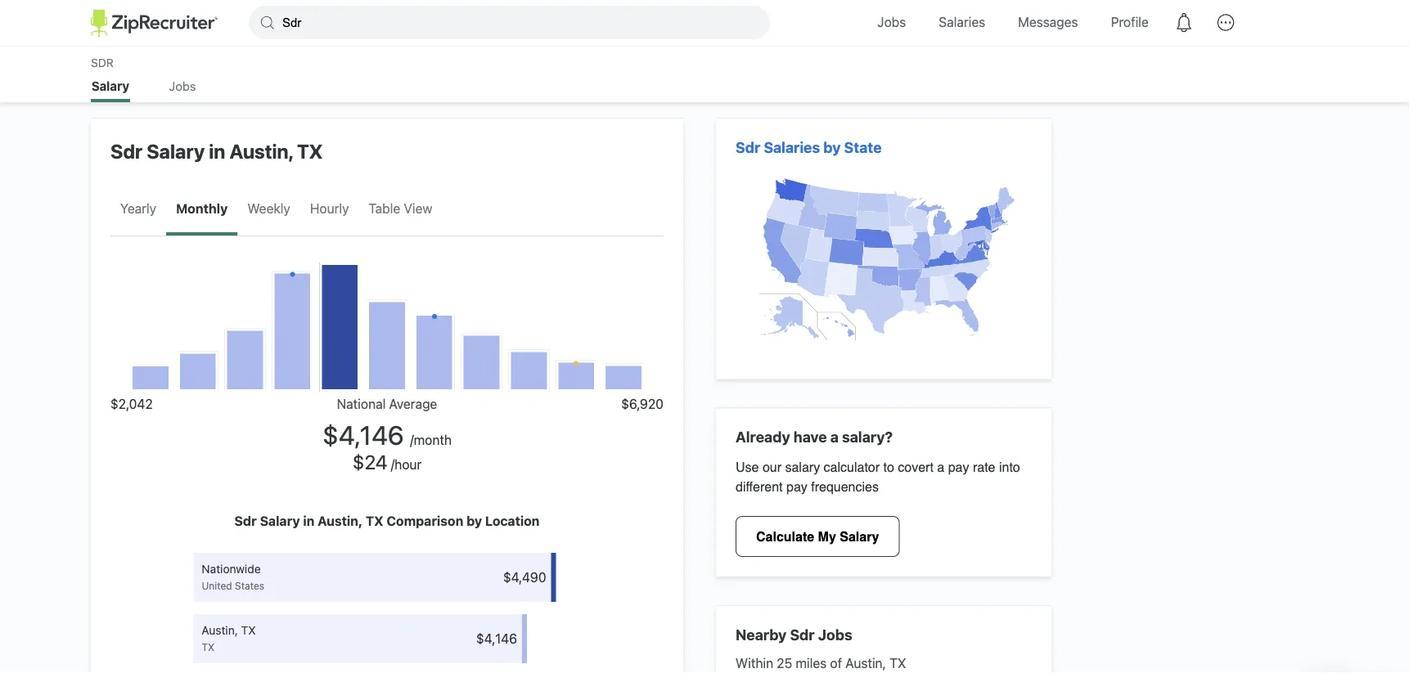 Task type: locate. For each thing, give the bounding box(es) containing it.
jobs left the salaries link
[[877, 14, 906, 30]]

tab list containing yearly
[[110, 184, 359, 236]]

within
[[736, 655, 773, 671]]

salary
[[785, 460, 820, 475]]

1 vertical spatial a
[[937, 460, 944, 475]]

yearly
[[120, 200, 156, 216]]

salaries
[[939, 14, 985, 30], [764, 138, 820, 156]]

1 horizontal spatial salaries
[[939, 14, 985, 30]]

jobs up of
[[818, 626, 852, 644]]

a
[[830, 428, 839, 446], [937, 460, 944, 475]]

0 vertical spatial jobs
[[877, 14, 906, 30]]

salary up monthly
[[147, 140, 205, 162]]

calculate
[[756, 529, 814, 544]]

0 horizontal spatial $4,146
[[322, 420, 404, 451]]

0 vertical spatial in
[[209, 140, 225, 162]]

1 horizontal spatial a
[[937, 460, 944, 475]]

austin,
[[230, 140, 293, 162], [318, 513, 363, 529], [202, 624, 238, 638], [845, 655, 886, 671]]

nearby
[[736, 626, 787, 644]]

weekly link
[[238, 184, 300, 236]]

table view link
[[359, 184, 442, 236]]

national
[[337, 396, 386, 412]]

already
[[736, 428, 790, 446]]

calculate my salary link
[[736, 516, 899, 557]]

sdr up yearly
[[110, 140, 142, 162]]

salary down ziprecruiter image at top left
[[91, 79, 129, 93]]

salary
[[91, 79, 129, 93], [147, 140, 205, 162], [260, 513, 300, 529], [840, 529, 879, 544]]

$4,146
[[322, 420, 404, 451], [476, 631, 517, 647]]

1 horizontal spatial $4,146
[[476, 631, 517, 647]]

jobs link up sdr salary in austin, tx
[[163, 79, 202, 102]]

$4,490
[[503, 570, 546, 586]]

1 vertical spatial $4,146
[[476, 631, 517, 647]]

$4,146 down national
[[322, 420, 404, 451]]

0 vertical spatial a
[[830, 428, 839, 446]]

jobs down ziprecruiter image at top left
[[169, 79, 196, 93]]

in for sdr salary in austin, tx comparison by location
[[303, 513, 315, 529]]

jobs link left the salaries link
[[865, 0, 918, 46]]

1 horizontal spatial jobs link
[[865, 0, 918, 46]]

a right have
[[830, 428, 839, 446]]

0 vertical spatial pay
[[948, 460, 969, 475]]

tx up hourly
[[297, 140, 323, 162]]

united
[[202, 580, 232, 592]]

by left the state
[[823, 138, 841, 156]]

austin, up weekly
[[230, 140, 293, 162]]

hourly button
[[300, 184, 359, 236]]

in
[[209, 140, 225, 162], [303, 513, 315, 529]]

messages
[[1018, 14, 1078, 30]]

hourly link
[[300, 184, 359, 236]]

calculate my salary button
[[736, 516, 899, 557]]

pay
[[948, 460, 969, 475], [786, 479, 807, 494]]

austin, down $24
[[318, 513, 363, 529]]

1 vertical spatial salaries
[[764, 138, 820, 156]]

sdr up the nationwide
[[234, 513, 257, 529]]

0 horizontal spatial salaries
[[764, 138, 820, 156]]

a right covert
[[937, 460, 944, 475]]

calculator
[[824, 460, 880, 475]]

jobs link
[[865, 0, 918, 46], [163, 79, 202, 102]]

sdr up miles
[[790, 626, 815, 644]]

weekly button
[[238, 184, 300, 236]]

1 vertical spatial jobs
[[169, 79, 196, 93]]

1 vertical spatial by
[[467, 513, 482, 529]]

salary right my
[[840, 529, 879, 544]]

0 horizontal spatial by
[[467, 513, 482, 529]]

have
[[794, 428, 827, 446]]

pay left rate
[[948, 460, 969, 475]]

profile
[[1111, 14, 1149, 30]]

austin, right of
[[845, 655, 886, 671]]

1 vertical spatial in
[[303, 513, 315, 529]]

tx down "united"
[[202, 642, 215, 653]]

1 vertical spatial pay
[[786, 479, 807, 494]]

tx left comparison
[[366, 513, 383, 529]]

2 horizontal spatial jobs
[[877, 14, 906, 30]]

state
[[844, 138, 882, 156]]

weekly
[[247, 200, 290, 216]]

/hour
[[391, 457, 422, 472]]

sdr
[[91, 55, 114, 69], [736, 138, 760, 156], [110, 140, 142, 162], [234, 513, 257, 529], [790, 626, 815, 644]]

calculate my salary
[[756, 529, 879, 544]]

by left the location
[[467, 513, 482, 529]]

a inside use our salary calculator to covert a pay rate into different pay frequencies
[[937, 460, 944, 475]]

table view button
[[359, 184, 442, 236]]

salaries link
[[926, 0, 998, 46]]

sdr salaries by state
[[736, 138, 882, 156]]

jobs
[[877, 14, 906, 30], [169, 79, 196, 93], [818, 626, 852, 644]]

comparison
[[387, 513, 463, 529]]

1 vertical spatial jobs link
[[163, 79, 202, 102]]

covert
[[898, 460, 934, 475]]

1 horizontal spatial in
[[303, 513, 315, 529]]

0 vertical spatial $4,146
[[322, 420, 404, 451]]

0 horizontal spatial jobs link
[[163, 79, 202, 102]]

1 horizontal spatial by
[[823, 138, 841, 156]]

austin, down "united"
[[202, 624, 238, 638]]

view
[[404, 200, 432, 216]]

nationwide
[[202, 563, 261, 576]]

yearly link
[[110, 184, 166, 236]]

1 horizontal spatial jobs
[[818, 626, 852, 644]]

tab list
[[110, 184, 359, 236]]

0 vertical spatial salaries
[[939, 14, 985, 30]]

0 horizontal spatial jobs
[[169, 79, 196, 93]]

sdr down tabs element
[[736, 138, 760, 156]]

2 vertical spatial jobs
[[818, 626, 852, 644]]

0 horizontal spatial in
[[209, 140, 225, 162]]

$4,146 down $4,490
[[476, 631, 517, 647]]

use
[[736, 460, 759, 475]]

ziprecruiter image
[[91, 10, 218, 37]]

0 horizontal spatial a
[[830, 428, 839, 446]]

pay down salary
[[786, 479, 807, 494]]

monthly link
[[166, 184, 238, 236]]

rate
[[973, 460, 995, 475]]

1 horizontal spatial pay
[[948, 460, 969, 475]]

nationwide united states
[[202, 563, 264, 592]]

nearby sdr jobs
[[736, 626, 852, 644]]

monthly button
[[166, 184, 238, 236]]

my
[[818, 529, 836, 544]]

by
[[823, 138, 841, 156], [467, 513, 482, 529]]

25
[[777, 655, 792, 671]]

tx
[[297, 140, 323, 162], [366, 513, 383, 529], [241, 624, 256, 638], [202, 642, 215, 653], [890, 655, 906, 671]]

sdr up the salary link
[[91, 55, 114, 69]]

0 vertical spatial jobs link
[[865, 0, 918, 46]]



Task type: describe. For each thing, give the bounding box(es) containing it.
Search job title or keyword text field
[[249, 6, 770, 39]]

sdr for sdr salaries by state
[[736, 138, 760, 156]]

sdr salary in austin, tx comparison by location
[[234, 513, 540, 529]]

0 horizontal spatial pay
[[786, 479, 807, 494]]

location
[[485, 513, 540, 529]]

tx down 'states'
[[241, 624, 256, 638]]

notifications image
[[1165, 4, 1203, 41]]

miles
[[796, 655, 827, 671]]

use our salary calculator to covert a pay rate into different pay frequencies
[[736, 460, 1020, 494]]

main element
[[91, 0, 1318, 46]]

$2,042 $4,146 /month
[[110, 396, 452, 451]]

salary inside button
[[840, 529, 879, 544]]

salary link
[[91, 79, 130, 99]]

frequencies
[[811, 479, 879, 494]]

jobs inside main element
[[877, 14, 906, 30]]

already have a salary?
[[736, 428, 893, 446]]

states
[[235, 580, 264, 592]]

tabs element
[[91, 79, 1318, 102]]

menu image
[[1207, 4, 1244, 41]]

average
[[389, 396, 437, 412]]

$6,920
[[621, 396, 664, 412]]

0 vertical spatial by
[[823, 138, 841, 156]]

yearly button
[[110, 184, 166, 236]]

/month
[[410, 432, 452, 448]]

tx right of
[[890, 655, 906, 671]]

$24 /hour
[[352, 451, 422, 474]]

sdr salary in austin, tx
[[110, 140, 323, 162]]

austin, inside austin, tx tx
[[202, 624, 238, 638]]

sdr salaries by state link
[[736, 138, 1032, 360]]

table
[[369, 200, 400, 216]]

$2,042
[[110, 396, 153, 412]]

table view
[[369, 200, 432, 216]]

within 25 miles of austin, tx
[[736, 655, 906, 671]]

salary inside tabs element
[[91, 79, 129, 93]]

salaries inside main element
[[939, 14, 985, 30]]

sdr for sdr salary in austin, tx comparison by location
[[234, 513, 257, 529]]

national average
[[337, 396, 437, 412]]

of
[[830, 655, 842, 671]]

jobs inside tabs element
[[169, 79, 196, 93]]

profile link
[[1099, 0, 1161, 46]]

sdr for sdr salary in austin, tx
[[110, 140, 142, 162]]

austin, tx tx
[[202, 624, 256, 653]]

into
[[999, 460, 1020, 475]]

in for sdr salary in austin, tx
[[209, 140, 225, 162]]

monthly
[[176, 200, 228, 216]]

different
[[736, 479, 783, 494]]

$24
[[352, 451, 387, 474]]

salary up the nationwide
[[260, 513, 300, 529]]

to
[[883, 460, 894, 475]]

our
[[763, 460, 781, 475]]

hourly
[[310, 200, 349, 216]]

$4,146 inside '$2,042 $4,146 /month'
[[322, 420, 404, 451]]

sdr salaries by state image
[[736, 167, 1032, 357]]

salary?
[[842, 428, 893, 446]]

messages link
[[1006, 0, 1090, 46]]

sdr for sdr
[[91, 55, 114, 69]]



Task type: vqa. For each thing, say whether or not it's contained in the screenshot.
'by' to the left
yes



